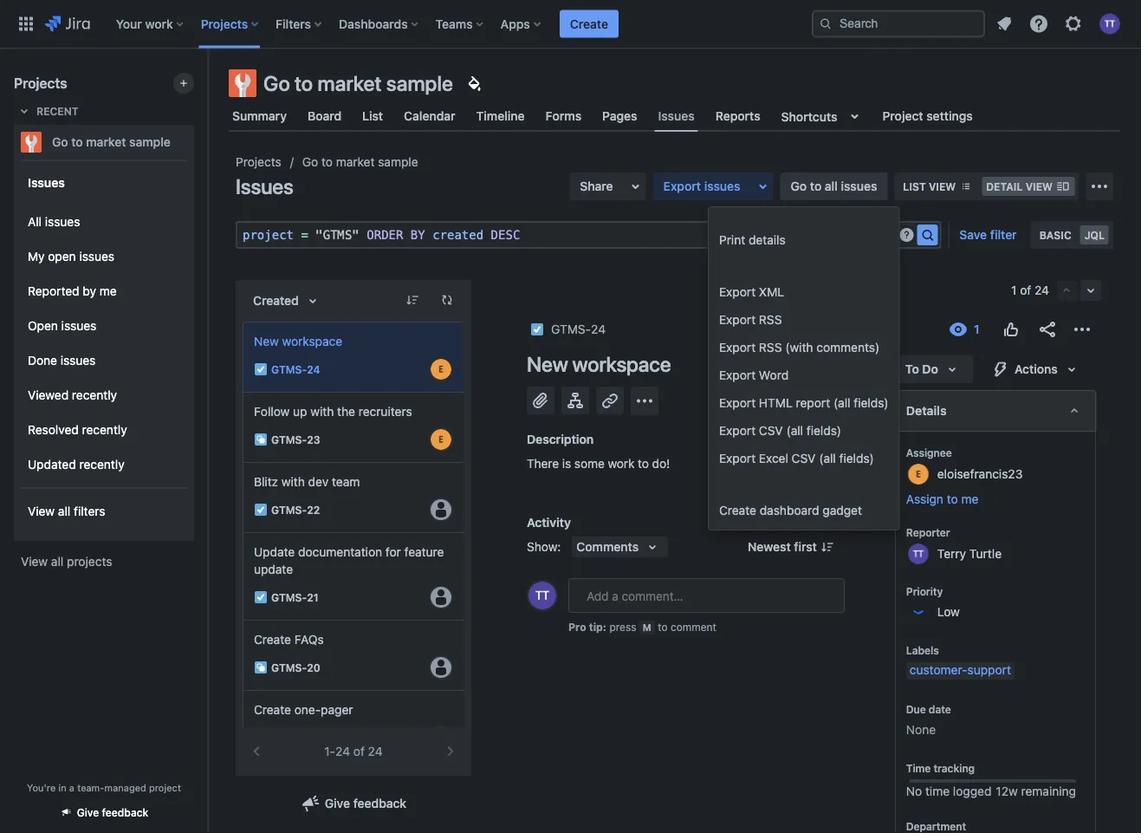 Task type: vqa. For each thing, say whether or not it's contained in the screenshot.
Summary
yes



Task type: locate. For each thing, give the bounding box(es) containing it.
me right by
[[100, 284, 117, 298]]

issues inside tab list
[[659, 109, 695, 123]]

rss down "xml"
[[759, 313, 783, 327]]

notifications image
[[995, 13, 1015, 34]]

issues inside 'done issues' link
[[61, 353, 96, 368]]

create left one-
[[254, 703, 291, 717]]

issues for export issues
[[705, 179, 741, 193]]

0 horizontal spatial new
[[254, 334, 279, 349]]

0 horizontal spatial with
[[282, 475, 305, 489]]

0 vertical spatial list
[[363, 109, 383, 123]]

turtle
[[970, 546, 1002, 561]]

date
[[929, 703, 952, 715]]

projects for the projects link
[[236, 155, 282, 169]]

project
[[243, 228, 294, 242], [149, 782, 181, 793]]

issues down the projects link
[[236, 174, 294, 199]]

there is some work to do!
[[527, 457, 670, 471]]

share
[[580, 179, 614, 193]]

fields) for report
[[854, 396, 889, 410]]

gtms- right task icon
[[271, 363, 307, 375]]

reports
[[716, 109, 761, 123]]

1 horizontal spatial list
[[904, 180, 927, 192]]

workspace down copy link to issue image
[[573, 352, 671, 376]]

import and bulk change issues image
[[1090, 176, 1111, 197]]

1 vertical spatial project
[[149, 782, 181, 793]]

documentation
[[298, 545, 382, 559]]

create up newest
[[720, 503, 757, 518]]

issues inside open issues link
[[61, 319, 96, 333]]

export inside export csv (all fields) link
[[720, 424, 756, 438]]

1-24 of 24
[[325, 744, 383, 759]]

issues for all issues
[[45, 215, 80, 229]]

to right m
[[658, 621, 668, 633]]

view for detail view
[[1026, 180, 1053, 192]]

sample left 'add to starred' image
[[129, 135, 171, 149]]

create right apps popup button
[[570, 16, 609, 31]]

all issues
[[28, 215, 80, 229]]

my
[[28, 249, 45, 264]]

view all filters
[[28, 504, 105, 519]]

0 horizontal spatial give feedback
[[77, 807, 149, 819]]

2 vertical spatial fields)
[[840, 451, 875, 466]]

done issues link
[[21, 343, 187, 378]]

jira image
[[45, 13, 90, 34], [45, 13, 90, 34]]

export for export word
[[720, 368, 756, 382]]

1 vertical spatial rss
[[759, 340, 783, 355]]

give feedback down you're in a team-managed project
[[77, 807, 149, 819]]

task image
[[254, 362, 268, 376]]

labels
[[907, 644, 940, 656]]

resolved recently link
[[21, 413, 187, 447]]

update documentation for feature update
[[254, 545, 444, 577]]

0 horizontal spatial feedback
[[102, 807, 149, 819]]

all left filters
[[58, 504, 70, 519]]

banner
[[0, 0, 1142, 49]]

export inside export issues button
[[664, 179, 702, 193]]

filters
[[74, 504, 105, 519]]

group
[[21, 160, 187, 539], [21, 199, 187, 487], [709, 273, 900, 478]]

activity
[[527, 515, 571, 530]]

resolved
[[28, 423, 79, 437]]

JQL query field
[[238, 223, 883, 247]]

1 vertical spatial fields)
[[807, 424, 842, 438]]

m
[[643, 622, 652, 633]]

work right your
[[145, 16, 173, 31]]

view
[[929, 180, 957, 192], [1026, 180, 1053, 192]]

issues inside go to all issues link
[[842, 179, 878, 193]]

go inside go to all issues link
[[791, 179, 807, 193]]

me down eloisefrancis23
[[962, 492, 979, 506]]

1 vertical spatial csv
[[792, 451, 816, 466]]

some
[[575, 457, 605, 471]]

fields) left details
[[854, 396, 889, 410]]

new up task icon
[[254, 334, 279, 349]]

dashboards
[[339, 16, 408, 31]]

export rss
[[720, 313, 783, 327]]

(all right the "report" on the right top of page
[[834, 396, 851, 410]]

time tracking pin to top. only you can see pinned fields. image
[[979, 761, 993, 775]]

create dashboard gadget
[[720, 503, 863, 518]]

time tracking
[[907, 762, 976, 774]]

issues right pages
[[659, 109, 695, 123]]

the
[[337, 404, 355, 419]]

view up search image
[[929, 180, 957, 192]]

list inside tab list
[[363, 109, 383, 123]]

1 vertical spatial workspace
[[573, 352, 671, 376]]

with
[[311, 404, 334, 419], [282, 475, 305, 489]]

project settings link
[[880, 101, 977, 132]]

all left projects
[[51, 554, 64, 569]]

export word
[[720, 368, 789, 382]]

follow up with the recruiters
[[254, 404, 412, 419]]

issues down reported by me
[[61, 319, 96, 333]]

export inside export rss 'link'
[[720, 313, 756, 327]]

create project image
[[177, 76, 191, 90]]

banner containing your work
[[0, 0, 1142, 49]]

of right 1-
[[354, 744, 365, 759]]

1 vertical spatial list
[[904, 180, 927, 192]]

update
[[254, 545, 295, 559]]

2 horizontal spatial issues
[[659, 109, 695, 123]]

all up "print details" link
[[825, 179, 838, 193]]

rss up word
[[759, 340, 783, 355]]

list
[[363, 109, 383, 123], [904, 180, 927, 192]]

of right '1'
[[1021, 283, 1032, 297]]

0 horizontal spatial list
[[363, 109, 383, 123]]

0 vertical spatial go to market sample
[[264, 71, 453, 95]]

issues for the left go to market sample link
[[28, 175, 65, 189]]

rss inside 'link'
[[759, 313, 783, 327]]

0 vertical spatial of
[[1021, 283, 1032, 297]]

reports link
[[712, 101, 764, 132]]

export xml
[[720, 285, 785, 299]]

blitz
[[254, 475, 278, 489]]

apps
[[501, 16, 530, 31]]

primary element
[[10, 0, 812, 48]]

gtms-24 up add a child issue icon
[[551, 322, 606, 336]]

to left do!
[[638, 457, 649, 471]]

0 vertical spatial csv
[[759, 424, 784, 438]]

give feedback button down you're in a team-managed project
[[49, 799, 159, 827]]

0 vertical spatial new
[[254, 334, 279, 349]]

add to starred image
[[189, 132, 210, 153]]

(all up export excel csv (all fields) on the bottom right of the page
[[787, 424, 804, 438]]

filters
[[276, 16, 311, 31]]

view left projects
[[21, 554, 48, 569]]

sample
[[386, 71, 453, 95], [129, 135, 171, 149], [378, 155, 418, 169]]

2 vertical spatial task image
[[254, 590, 268, 604]]

1 vertical spatial of
[[354, 744, 365, 759]]

0 vertical spatial me
[[100, 284, 117, 298]]

feature
[[405, 545, 444, 559]]

go right open export issues dropdown image
[[791, 179, 807, 193]]

market down list link
[[336, 155, 375, 169]]

summary link
[[229, 101, 290, 132]]

issues inside group
[[28, 175, 65, 189]]

projects down the summary link on the top
[[236, 155, 282, 169]]

by
[[411, 228, 425, 242]]

sub task image
[[254, 433, 268, 447]]

csv up 'excel'
[[759, 424, 784, 438]]

create for create
[[570, 16, 609, 31]]

0 vertical spatial recently
[[72, 388, 117, 402]]

recently for resolved recently
[[82, 423, 127, 437]]

gtms- down update
[[271, 591, 307, 603]]

menu
[[709, 207, 900, 530]]

faqs
[[295, 633, 324, 647]]

remaining
[[1022, 784, 1077, 799]]

1 horizontal spatial me
[[962, 492, 979, 506]]

gtms- left copy link to issue image
[[551, 322, 591, 336]]

0 horizontal spatial workspace
[[282, 334, 343, 349]]

me inside button
[[962, 492, 979, 506]]

0 vertical spatial view
[[28, 504, 55, 519]]

projects
[[67, 554, 112, 569]]

settings image
[[1064, 13, 1085, 34]]

export for export rss
[[720, 313, 756, 327]]

export for export csv (all fields)
[[720, 424, 756, 438]]

0 vertical spatial projects
[[201, 16, 248, 31]]

forms link
[[542, 101, 585, 132]]

1 vertical spatial all
[[58, 504, 70, 519]]

1 vertical spatial work
[[608, 457, 635, 471]]

pages
[[603, 109, 638, 123]]

1 vertical spatial recently
[[82, 423, 127, 437]]

with right up
[[311, 404, 334, 419]]

create button
[[560, 10, 619, 38]]

2 view from the left
[[1026, 180, 1053, 192]]

0 horizontal spatial give
[[77, 807, 99, 819]]

sidebar navigation image
[[189, 69, 227, 104]]

new workspace down created dropdown button
[[254, 334, 343, 349]]

fields)
[[854, 396, 889, 410], [807, 424, 842, 438], [840, 451, 875, 466]]

1 horizontal spatial issues
[[236, 174, 294, 199]]

1 horizontal spatial give
[[325, 796, 350, 811]]

to do
[[906, 362, 939, 376]]

view all projects
[[21, 554, 112, 569]]

menu containing print details
[[709, 207, 900, 530]]

list up syntax help image
[[904, 180, 927, 192]]

go to market sample down list link
[[302, 155, 418, 169]]

tab list
[[219, 101, 1132, 132]]

0 horizontal spatial view
[[929, 180, 957, 192]]

issues inside all issues link
[[45, 215, 80, 229]]

1 horizontal spatial new workspace
[[527, 352, 671, 376]]

0 horizontal spatial me
[[100, 284, 117, 298]]

my open issues link
[[21, 239, 187, 274]]

go to market sample link down list link
[[302, 152, 418, 173]]

project settings
[[883, 109, 974, 123]]

export html report (all fields)
[[720, 396, 889, 410]]

go to market sample up list link
[[264, 71, 453, 95]]

your profile and settings image
[[1100, 13, 1121, 34]]

updated recently
[[28, 457, 125, 472]]

one-
[[295, 703, 321, 717]]

dashboards button
[[334, 10, 425, 38]]

create for create one-pager
[[254, 703, 291, 717]]

export inside export xml link
[[720, 285, 756, 299]]

report
[[796, 396, 831, 410]]

export for export html report (all fields)
[[720, 396, 756, 410]]

0 horizontal spatial new workspace
[[254, 334, 343, 349]]

recently down resolved recently link
[[79, 457, 125, 472]]

to down recent
[[71, 135, 83, 149]]

view inside group
[[28, 504, 55, 519]]

create inside "button"
[[570, 16, 609, 31]]

market up all issues link
[[86, 135, 126, 149]]

give feedback down 1-24 of 24
[[325, 796, 407, 811]]

give down team-
[[77, 807, 99, 819]]

all for projects
[[51, 554, 64, 569]]

team
[[332, 475, 360, 489]]

gtms- down create faqs
[[271, 662, 307, 674]]

set background color image
[[464, 73, 485, 94]]

give feedback button down 1-24 of 24
[[290, 790, 417, 818]]

0 vertical spatial gtms-24
[[551, 322, 606, 336]]

help image
[[1029, 13, 1050, 34]]

1 vertical spatial task image
[[254, 503, 268, 517]]

1 horizontal spatial view
[[1026, 180, 1053, 192]]

export inside export rss (with comments) link
[[720, 340, 756, 355]]

all inside group
[[58, 504, 70, 519]]

export xml link
[[709, 278, 900, 306]]

work right some at right bottom
[[608, 457, 635, 471]]

task image left gtms-24 link
[[531, 323, 545, 336]]

time
[[907, 762, 932, 774]]

2 rss from the top
[[759, 340, 783, 355]]

gtms- for workspace
[[271, 363, 307, 375]]

projects inside popup button
[[201, 16, 248, 31]]

sort descending image
[[406, 293, 420, 307]]

1 vertical spatial view
[[21, 554, 48, 569]]

resolved recently
[[28, 423, 127, 437]]

print details
[[720, 233, 786, 247]]

new up 'attach' image on the top left of page
[[527, 352, 568, 376]]

go to market sample link down recent
[[14, 125, 187, 160]]

export issues
[[664, 179, 741, 193]]

2 vertical spatial (all
[[820, 451, 837, 466]]

new workspace down copy link to issue image
[[527, 352, 671, 376]]

0 horizontal spatial project
[[149, 782, 181, 793]]

1 horizontal spatial of
[[1021, 283, 1032, 297]]

projects
[[201, 16, 248, 31], [14, 75, 67, 91], [236, 155, 282, 169]]

gtms- down the blitz with dev team on the bottom of the page
[[271, 504, 307, 516]]

export for export xml
[[720, 285, 756, 299]]

fields) down the "report" on the right top of page
[[807, 424, 842, 438]]

sample down list link
[[378, 155, 418, 169]]

project left the =
[[243, 228, 294, 242]]

view for view all filters
[[28, 504, 55, 519]]

market up list link
[[318, 71, 382, 95]]

fields) up gadget
[[840, 451, 875, 466]]

create inside button
[[720, 503, 757, 518]]

workspace down "order by" icon
[[282, 334, 343, 349]]

1 horizontal spatial new
[[527, 352, 568, 376]]

all
[[28, 215, 42, 229]]

newest first button
[[738, 537, 845, 558]]

0 vertical spatial task image
[[531, 323, 545, 336]]

view right detail
[[1026, 180, 1053, 192]]

1
[[1012, 283, 1017, 297]]

2 vertical spatial projects
[[236, 155, 282, 169]]

issues inside export issues button
[[705, 179, 741, 193]]

1 horizontal spatial project
[[243, 228, 294, 242]]

view all filters link
[[21, 494, 187, 529]]

give down 1-
[[325, 796, 350, 811]]

1 vertical spatial gtms-24
[[271, 363, 321, 375]]

list right the board
[[363, 109, 383, 123]]

0 vertical spatial fields)
[[854, 396, 889, 410]]

task image down update
[[254, 590, 268, 604]]

view down "updated"
[[28, 504, 55, 519]]

1 of 24
[[1012, 283, 1050, 297]]

group containing export xml
[[709, 273, 900, 478]]

0 vertical spatial workspace
[[282, 334, 343, 349]]

issues inside my open issues link
[[79, 249, 115, 264]]

gtms- right sub task icon
[[271, 433, 307, 446]]

0 vertical spatial new workspace
[[254, 334, 343, 349]]

create up sub task image
[[254, 633, 291, 647]]

0 horizontal spatial work
[[145, 16, 173, 31]]

feedback down managed on the left bottom
[[102, 807, 149, 819]]

1 horizontal spatial csv
[[792, 451, 816, 466]]

gtms- for faqs
[[271, 662, 307, 674]]

24 up up
[[307, 363, 321, 375]]

me for assign to me
[[962, 492, 979, 506]]

2 vertical spatial all
[[51, 554, 64, 569]]

recently down viewed recently link
[[82, 423, 127, 437]]

copy link to issue image
[[603, 322, 617, 336]]

link issues, web pages, and more image
[[600, 390, 621, 411]]

feedback down 1-24 of 24
[[354, 796, 407, 811]]

with left 'dev'
[[282, 475, 305, 489]]

projects up the sidebar navigation icon in the top left of the page
[[201, 16, 248, 31]]

to right "assign"
[[947, 492, 959, 506]]

project right managed on the left bottom
[[149, 782, 181, 793]]

1 vertical spatial projects
[[14, 75, 67, 91]]

gtms-24 right task icon
[[271, 363, 321, 375]]

issues left list view
[[842, 179, 878, 193]]

1 horizontal spatial give feedback button
[[290, 790, 417, 818]]

to down "board" link at the top
[[322, 155, 333, 169]]

0 vertical spatial project
[[243, 228, 294, 242]]

issues up viewed recently
[[61, 353, 96, 368]]

export inside export html report (all fields) link
[[720, 396, 756, 410]]

(all down export csv (all fields) link
[[820, 451, 837, 466]]

issues right all
[[45, 215, 80, 229]]

tab list containing issues
[[219, 101, 1132, 132]]

order
[[367, 228, 404, 242]]

task image
[[531, 323, 545, 336], [254, 503, 268, 517], [254, 590, 268, 604]]

to
[[295, 71, 313, 95], [71, 135, 83, 149], [322, 155, 333, 169], [811, 179, 822, 193], [638, 457, 649, 471], [947, 492, 959, 506], [658, 621, 668, 633]]

go to market sample down recent
[[52, 135, 171, 149]]

issues up all issues
[[28, 175, 65, 189]]

your work button
[[111, 10, 191, 38]]

1 rss from the top
[[759, 313, 783, 327]]

0 vertical spatial rss
[[759, 313, 783, 327]]

there
[[527, 457, 559, 471]]

1 vertical spatial new workspace
[[527, 352, 671, 376]]

give feedback button
[[290, 790, 417, 818], [49, 799, 159, 827]]

export inside export word link
[[720, 368, 756, 382]]

go down "board" link at the top
[[302, 155, 318, 169]]

me inside group
[[100, 284, 117, 298]]

export inside export excel csv (all fields) link
[[720, 451, 756, 466]]

projects up collapse recent projects image
[[14, 75, 67, 91]]

0 horizontal spatial csv
[[759, 424, 784, 438]]

export rss (with comments) link
[[709, 334, 900, 362]]

1 vertical spatial go to market sample
[[52, 135, 171, 149]]

group containing all issues
[[21, 199, 187, 487]]

do!
[[653, 457, 670, 471]]

1 vertical spatial me
[[962, 492, 979, 506]]

0 horizontal spatial issues
[[28, 175, 65, 189]]

eloisefrancis23 image
[[431, 359, 452, 380]]

task image down blitz
[[254, 503, 268, 517]]

1 horizontal spatial go to market sample link
[[302, 152, 418, 173]]

create one-pager link
[[243, 691, 464, 761]]

0 vertical spatial (all
[[834, 396, 851, 410]]

csv down export csv (all fields) link
[[792, 451, 816, 466]]

2 vertical spatial recently
[[79, 457, 125, 472]]

0 vertical spatial market
[[318, 71, 382, 95]]

0 vertical spatial with
[[311, 404, 334, 419]]

issues left open export issues dropdown image
[[705, 179, 741, 193]]

actions button
[[981, 355, 1093, 383]]

go down recent
[[52, 135, 68, 149]]

go to all issues link
[[781, 173, 888, 200]]

list link
[[359, 101, 387, 132]]

excel
[[759, 451, 789, 466]]

sample up calendar on the top left of page
[[386, 71, 453, 95]]

recently down 'done issues' link
[[72, 388, 117, 402]]

24 up link issues, web pages, and more image
[[591, 322, 606, 336]]

1 view from the left
[[929, 180, 957, 192]]

comments
[[577, 540, 639, 554]]

issues right open
[[79, 249, 115, 264]]

0 vertical spatial work
[[145, 16, 173, 31]]



Task type: describe. For each thing, give the bounding box(es) containing it.
pro
[[569, 621, 587, 633]]

team-
[[77, 782, 104, 793]]

attach image
[[531, 390, 551, 411]]

sub task image
[[254, 661, 268, 675]]

2 vertical spatial market
[[336, 155, 375, 169]]

tracking
[[934, 762, 976, 774]]

list view
[[904, 180, 957, 192]]

1 vertical spatial market
[[86, 135, 126, 149]]

update
[[254, 562, 293, 577]]

create for create faqs
[[254, 633, 291, 647]]

due date
[[907, 703, 952, 715]]

timeline link
[[473, 101, 529, 132]]

gtms-22
[[271, 504, 320, 516]]

your work
[[116, 16, 173, 31]]

logged
[[954, 784, 992, 799]]

save filter
[[960, 228, 1018, 242]]

details
[[907, 404, 947, 418]]

to right open export issues dropdown image
[[811, 179, 822, 193]]

calendar link
[[401, 101, 459, 132]]

jql
[[1085, 229, 1106, 241]]

share image
[[1038, 319, 1059, 340]]

1 vertical spatial new
[[527, 352, 568, 376]]

0 horizontal spatial go to market sample link
[[14, 125, 187, 160]]

search image
[[918, 225, 938, 245]]

refresh image
[[440, 293, 454, 307]]

group containing issues
[[21, 160, 187, 539]]

export word link
[[709, 362, 900, 389]]

work inside dropdown button
[[145, 16, 173, 31]]

22
[[307, 504, 320, 516]]

actions
[[1015, 362, 1058, 376]]

newest
[[748, 540, 791, 554]]

gtms-20
[[271, 662, 321, 674]]

for
[[386, 545, 401, 559]]

export csv (all fields) link
[[709, 417, 900, 445]]

open share dialog image
[[626, 176, 647, 197]]

(all for csv
[[820, 451, 837, 466]]

create for create dashboard gadget
[[720, 503, 757, 518]]

viewed
[[28, 388, 69, 402]]

open export issues dropdown image
[[753, 176, 774, 197]]

issues for done issues
[[61, 353, 96, 368]]

gtms- for up
[[271, 433, 307, 446]]

2 vertical spatial sample
[[378, 155, 418, 169]]

export excel csv (all fields) link
[[709, 445, 900, 473]]

first
[[795, 540, 818, 554]]

updated
[[28, 457, 76, 472]]

1 horizontal spatial with
[[311, 404, 334, 419]]

save filter button
[[950, 221, 1028, 249]]

profile image of terry turtle image
[[529, 582, 557, 610]]

list for list view
[[904, 180, 927, 192]]

1 vertical spatial (all
[[787, 424, 804, 438]]

1 vertical spatial sample
[[129, 135, 171, 149]]

projects for projects popup button
[[201, 16, 248, 31]]

reported by me
[[28, 284, 117, 298]]

eloisefrancis23 image
[[431, 429, 452, 450]]

gtms-23
[[271, 433, 320, 446]]

open issues link
[[21, 309, 187, 343]]

list for list
[[363, 109, 383, 123]]

export for export excel csv (all fields)
[[720, 451, 756, 466]]

pages link
[[599, 101, 641, 132]]

add app image
[[635, 391, 656, 411]]

view for list view
[[929, 180, 957, 192]]

create faqs
[[254, 633, 324, 647]]

projects link
[[236, 152, 282, 173]]

fields) for csv
[[840, 451, 875, 466]]

Add a comment… field
[[569, 578, 845, 613]]

is
[[563, 457, 572, 471]]

to up the board
[[295, 71, 313, 95]]

vote options: no one has voted for this issue yet. image
[[1001, 319, 1022, 340]]

low
[[938, 605, 961, 619]]

board link
[[304, 101, 345, 132]]

recently for updated recently
[[79, 457, 125, 472]]

1 horizontal spatial gtms-24
[[551, 322, 606, 336]]

1 horizontal spatial feedback
[[354, 796, 407, 811]]

collapse recent projects image
[[14, 101, 35, 121]]

save
[[960, 228, 988, 242]]

assign to me
[[907, 492, 979, 506]]

search image
[[819, 17, 833, 31]]

24 down pager
[[336, 744, 350, 759]]

you're in a team-managed project
[[27, 782, 181, 793]]

no time logged 12w remaining
[[907, 784, 1077, 799]]

open
[[28, 319, 58, 333]]

task image for blitz with dev team
[[254, 503, 268, 517]]

customer-
[[910, 663, 968, 677]]

order by image
[[302, 290, 323, 311]]

reporter pin to top. only you can see pinned fields. image
[[954, 525, 968, 539]]

create dashboard gadget button
[[709, 497, 900, 525]]

rss for export rss
[[759, 313, 783, 327]]

done issues
[[28, 353, 96, 368]]

managed
[[104, 782, 146, 793]]

issues for open issues
[[61, 319, 96, 333]]

24 right '1'
[[1035, 283, 1050, 297]]

0 horizontal spatial gtms-24
[[271, 363, 321, 375]]

add a child issue image
[[565, 390, 586, 411]]

assign
[[907, 492, 944, 506]]

0 vertical spatial sample
[[386, 71, 453, 95]]

Search field
[[812, 10, 986, 38]]

0 horizontal spatial give feedback button
[[49, 799, 159, 827]]

press
[[610, 621, 637, 633]]

pager
[[321, 703, 353, 717]]

24 right 1-
[[368, 744, 383, 759]]

go up summary
[[264, 71, 290, 95]]

up
[[293, 404, 307, 419]]

1 horizontal spatial work
[[608, 457, 635, 471]]

comments)
[[817, 340, 880, 355]]

filter
[[991, 228, 1018, 242]]

rss for export rss (with comments)
[[759, 340, 783, 355]]

your
[[116, 16, 142, 31]]

0 vertical spatial all
[[825, 179, 838, 193]]

teams
[[436, 16, 473, 31]]

export excel csv (all fields)
[[720, 451, 875, 466]]

1 horizontal spatial give feedback
[[325, 796, 407, 811]]

recently for viewed recently
[[72, 388, 117, 402]]

task image for update documentation for feature update
[[254, 590, 268, 604]]

me for reported by me
[[100, 284, 117, 298]]

issues for the projects link
[[236, 174, 294, 199]]

to inside button
[[947, 492, 959, 506]]

1 vertical spatial with
[[282, 475, 305, 489]]

summary
[[232, 109, 287, 123]]

details element
[[896, 390, 1097, 432]]

open
[[48, 249, 76, 264]]

viewed recently link
[[21, 378, 187, 413]]

eloisefrancis23
[[938, 466, 1023, 481]]

project
[[883, 109, 924, 123]]

0 horizontal spatial of
[[354, 744, 365, 759]]

gadget
[[823, 503, 863, 518]]

appswitcher icon image
[[16, 13, 36, 34]]

calendar
[[404, 109, 456, 123]]

project inside jql query field
[[243, 228, 294, 242]]

export rss (with comments)
[[720, 340, 880, 355]]

blitz with dev team
[[254, 475, 360, 489]]

timeline
[[477, 109, 525, 123]]

gtms- for documentation
[[271, 591, 307, 603]]

newest first image
[[821, 540, 835, 554]]

department
[[907, 821, 967, 833]]

viewed recently
[[28, 388, 117, 402]]

export for export issues
[[664, 179, 702, 193]]

syntax help image
[[900, 228, 914, 242]]

2 vertical spatial go to market sample
[[302, 155, 418, 169]]

go to all issues
[[791, 179, 878, 193]]

a
[[69, 782, 75, 793]]

view all projects link
[[14, 546, 194, 577]]

labels customer-support
[[907, 644, 1012, 677]]

projects button
[[196, 10, 265, 38]]

due date pin to top. only you can see pinned fields. image
[[955, 702, 969, 716]]

view for view all projects
[[21, 554, 48, 569]]

actions image
[[1073, 319, 1093, 340]]

(all for report
[[834, 396, 851, 410]]

export for export rss (with comments)
[[720, 340, 756, 355]]

gtms- for with
[[271, 504, 307, 516]]

updated recently link
[[21, 447, 187, 482]]

all for filters
[[58, 504, 70, 519]]

1 horizontal spatial workspace
[[573, 352, 671, 376]]

gtms-21
[[271, 591, 319, 603]]

in
[[58, 782, 66, 793]]



